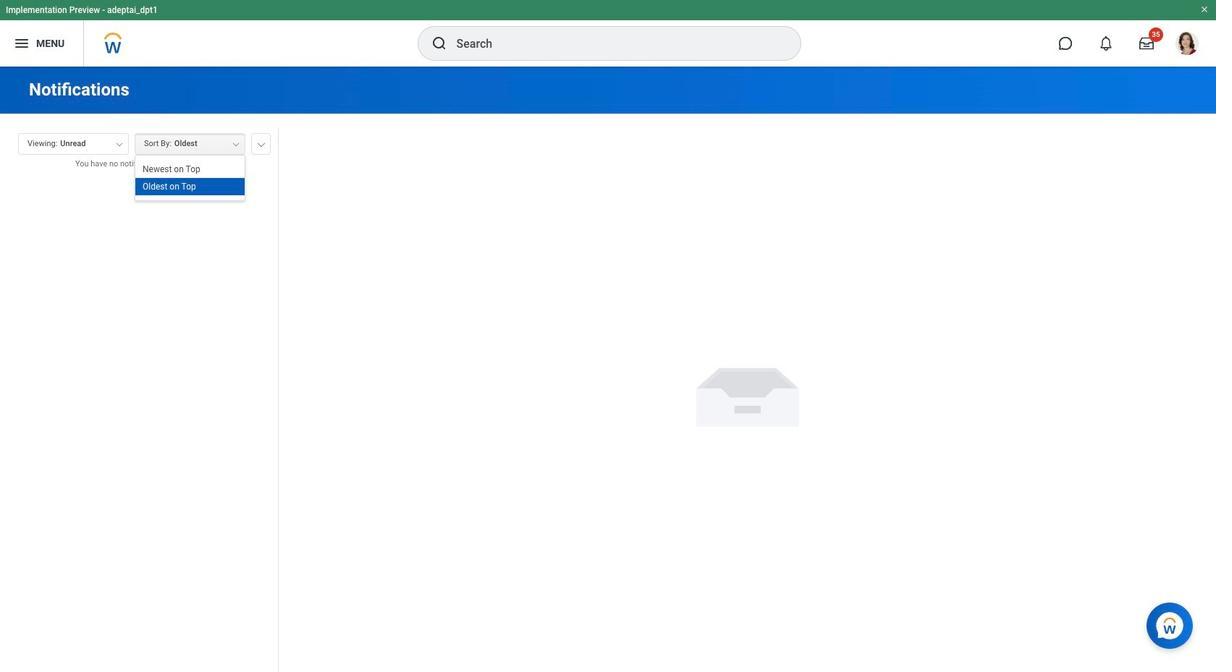 Task type: describe. For each thing, give the bounding box(es) containing it.
close environment banner image
[[1201, 5, 1210, 14]]

notifications large image
[[1100, 36, 1114, 51]]

Search Workday  search field
[[457, 28, 771, 59]]

justify image
[[13, 35, 30, 52]]

sort by list box
[[135, 161, 245, 196]]

inbox large image
[[1140, 36, 1155, 51]]



Task type: vqa. For each thing, say whether or not it's contained in the screenshot.
08/08/2023 inside Review Employee Contracts: Lena Jung - Apprentice Office Management on 08/08/2023
no



Task type: locate. For each thing, give the bounding box(es) containing it.
reading pane region
[[279, 114, 1217, 673]]

search image
[[431, 35, 448, 52]]

banner
[[0, 0, 1217, 67]]

profile logan mcneil image
[[1176, 32, 1200, 58]]

main content
[[0, 67, 1217, 673]]

inbox items list box
[[0, 181, 278, 673]]

tab panel
[[0, 127, 278, 673]]

more image
[[257, 140, 266, 147]]



